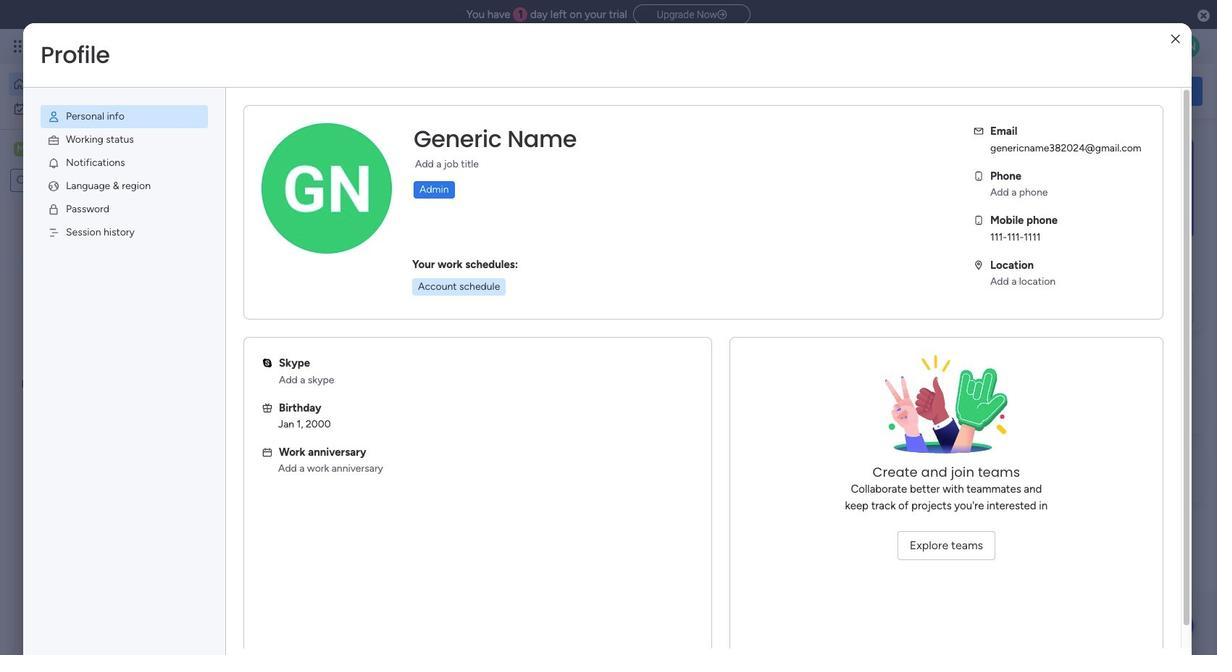 Task type: describe. For each thing, give the bounding box(es) containing it.
3 menu item from the top
[[41, 151, 208, 175]]

dapulse close image
[[1198, 9, 1210, 23]]

Search in workspace field
[[30, 172, 104, 189]]

5 menu item from the top
[[41, 198, 208, 221]]

public board image
[[481, 293, 497, 309]]

public board image
[[242, 293, 258, 309]]

menu menu
[[23, 88, 225, 262]]

2 option from the top
[[9, 97, 176, 120]]

close my workspaces image
[[224, 423, 241, 440]]

quick search results list box
[[224, 164, 951, 357]]

component image
[[481, 316, 494, 329]]

component image
[[242, 316, 255, 329]]

select product image
[[13, 39, 28, 54]]

personal info image
[[47, 110, 60, 123]]

no teams image
[[874, 355, 1019, 464]]

close image
[[1172, 34, 1180, 45]]

workspace selection element
[[14, 141, 121, 159]]

1 option from the top
[[9, 72, 176, 96]]



Task type: vqa. For each thing, say whether or not it's contained in the screenshot.
4th menu item
yes



Task type: locate. For each thing, give the bounding box(es) containing it.
6 menu item from the top
[[41, 221, 208, 244]]

0 vertical spatial workspace image
[[14, 141, 28, 157]]

option
[[9, 72, 176, 96], [9, 97, 176, 120]]

working status image
[[47, 133, 60, 146]]

workspace image
[[14, 141, 28, 157], [248, 466, 283, 501]]

0 horizontal spatial workspace image
[[14, 141, 28, 157]]

4 menu item from the top
[[41, 175, 208, 198]]

option up workspace selection element
[[9, 97, 176, 120]]

close recently visited image
[[224, 147, 241, 164]]

language & region image
[[47, 180, 60, 193]]

v2 user feedback image
[[997, 83, 1008, 99]]

add to favorites image
[[432, 294, 447, 308]]

0 vertical spatial option
[[9, 72, 176, 96]]

dapulse rightstroke image
[[718, 9, 727, 20]]

1 menu item from the top
[[41, 105, 208, 128]]

1 vertical spatial workspace image
[[248, 466, 283, 501]]

None field
[[410, 124, 580, 154]]

generic name image
[[1177, 35, 1200, 58]]

session history image
[[47, 226, 60, 239]]

notifications image
[[47, 157, 60, 170]]

password image
[[47, 203, 60, 216]]

getting started element
[[986, 375, 1203, 433]]

2 menu item from the top
[[41, 128, 208, 151]]

templates image image
[[999, 138, 1190, 238]]

clear search image
[[105, 173, 120, 188]]

v2 bolt switch image
[[1110, 83, 1119, 99]]

option up 'personal info' "icon"
[[9, 72, 176, 96]]

1 vertical spatial option
[[9, 97, 176, 120]]

1 horizontal spatial workspace image
[[248, 466, 283, 501]]

open update feed (inbox) image
[[224, 374, 241, 391]]

menu item
[[41, 105, 208, 128], [41, 128, 208, 151], [41, 151, 208, 175], [41, 175, 208, 198], [41, 198, 208, 221], [41, 221, 208, 244]]



